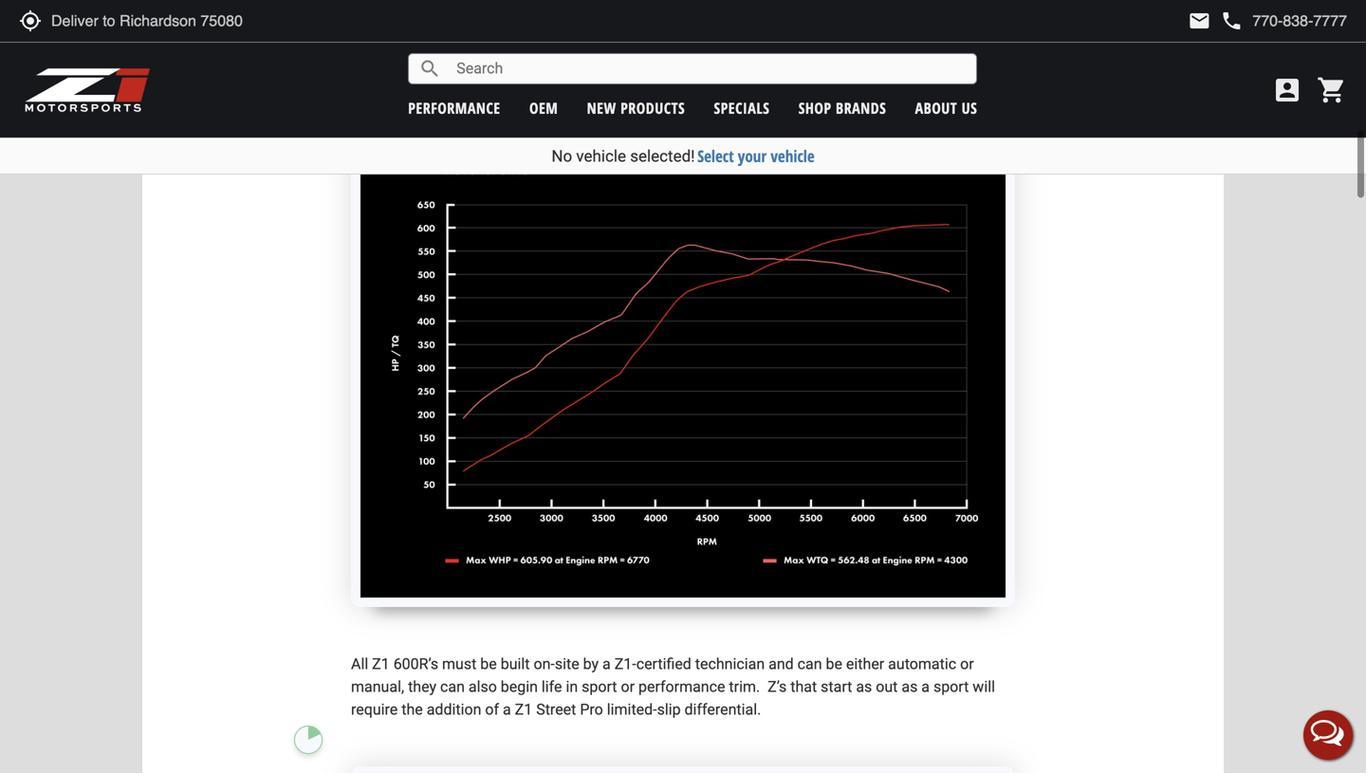 Task type: describe. For each thing, give the bounding box(es) containing it.
about us
[[916, 98, 978, 118]]

in
[[566, 678, 578, 696]]

addition
[[427, 701, 482, 719]]

new products link
[[587, 98, 685, 118]]

automatic
[[889, 655, 957, 673]]

and
[[769, 655, 794, 673]]

1 horizontal spatial vehicle
[[771, 145, 815, 167]]

shop brands
[[799, 98, 887, 118]]

begin
[[501, 678, 538, 696]]

require
[[351, 701, 398, 719]]

either
[[847, 655, 885, 673]]

phone
[[1221, 9, 1244, 32]]

of
[[485, 701, 499, 719]]

they
[[408, 678, 437, 696]]

2 as from the left
[[902, 678, 918, 696]]

vehicle inside no vehicle selected! select your vehicle
[[577, 147, 627, 166]]

start
[[821, 678, 853, 696]]

life
[[542, 678, 562, 696]]

about
[[916, 98, 958, 118]]

new products
[[587, 98, 685, 118]]

also
[[469, 678, 497, 696]]

your
[[738, 145, 767, 167]]

specials
[[714, 98, 770, 118]]

manual,
[[351, 678, 404, 696]]

new
[[587, 98, 617, 118]]

on-
[[534, 655, 555, 673]]

z1-
[[615, 655, 637, 673]]

0 vertical spatial performance
[[408, 98, 501, 118]]

1 horizontal spatial a
[[603, 655, 611, 673]]

my_location
[[19, 9, 42, 32]]

pro
[[580, 701, 604, 719]]

1 vertical spatial a
[[922, 678, 930, 696]]

1 sport from the left
[[582, 678, 617, 696]]

phone link
[[1221, 9, 1348, 32]]

built
[[501, 655, 530, 673]]

1 be from the left
[[481, 655, 497, 673]]

1 horizontal spatial can
[[798, 655, 823, 673]]

certified
[[637, 655, 692, 673]]

no vehicle selected! select your vehicle
[[552, 145, 815, 167]]

no
[[552, 147, 573, 166]]

must
[[442, 655, 477, 673]]

selected!
[[631, 147, 695, 166]]

mail
[[1189, 9, 1212, 32]]

the
[[402, 701, 423, 719]]



Task type: vqa. For each thing, say whether or not it's contained in the screenshot.
Shop brands link
yes



Task type: locate. For each thing, give the bounding box(es) containing it.
limited-
[[607, 701, 657, 719]]

2 horizontal spatial a
[[922, 678, 930, 696]]

be up also
[[481, 655, 497, 673]]

can up addition
[[440, 678, 465, 696]]

z's
[[768, 678, 787, 696]]

0 horizontal spatial be
[[481, 655, 497, 673]]

us
[[962, 98, 978, 118]]

performance down search
[[408, 98, 501, 118]]

1 vertical spatial or
[[621, 678, 635, 696]]

oem link
[[530, 98, 558, 118]]

be up start
[[826, 655, 843, 673]]

will
[[973, 678, 996, 696]]

a right of
[[503, 701, 511, 719]]

street
[[537, 701, 577, 719]]

0 horizontal spatial performance
[[408, 98, 501, 118]]

z1 right all
[[372, 655, 390, 673]]

0 horizontal spatial a
[[503, 701, 511, 719]]

performance up slip
[[639, 678, 726, 696]]

0 horizontal spatial as
[[857, 678, 873, 696]]

0 vertical spatial can
[[798, 655, 823, 673]]

performance
[[408, 98, 501, 118], [639, 678, 726, 696]]

brands
[[836, 98, 887, 118]]

a down automatic
[[922, 678, 930, 696]]

1 horizontal spatial z1
[[515, 701, 533, 719]]

account_box link
[[1268, 75, 1308, 105]]

1 vertical spatial performance
[[639, 678, 726, 696]]

mail phone
[[1189, 9, 1244, 32]]

1 horizontal spatial sport
[[934, 678, 969, 696]]

oem
[[530, 98, 558, 118]]

0 horizontal spatial or
[[621, 678, 635, 696]]

1 as from the left
[[857, 678, 873, 696]]

vehicle right no
[[577, 147, 627, 166]]

all z1 600r's must be built on-site by a z1-certified technician and can be either automatic or manual, they can also begin life in sport or performance trim.  z's that start as out as a sport will require the addition of a z1 street pro limited-slip differential.
[[351, 655, 996, 719]]

as
[[857, 678, 873, 696], [902, 678, 918, 696]]

1 horizontal spatial be
[[826, 655, 843, 673]]

0 vertical spatial or
[[961, 655, 974, 673]]

that
[[791, 678, 817, 696]]

products
[[621, 98, 685, 118]]

as right out
[[902, 678, 918, 696]]

site
[[555, 655, 580, 673]]

1 horizontal spatial or
[[961, 655, 974, 673]]

performance link
[[408, 98, 501, 118]]

by
[[583, 655, 599, 673]]

shop brands link
[[799, 98, 887, 118]]

0 vertical spatial a
[[603, 655, 611, 673]]

out
[[876, 678, 898, 696]]

about us link
[[916, 98, 978, 118]]

z1 motorsports logo image
[[24, 66, 151, 114]]

vehicle
[[771, 145, 815, 167], [577, 147, 627, 166]]

all
[[351, 655, 368, 673]]

a
[[603, 655, 611, 673], [922, 678, 930, 696], [503, 701, 511, 719]]

sport left will
[[934, 678, 969, 696]]

0 vertical spatial z1
[[372, 655, 390, 673]]

shopping_cart
[[1318, 75, 1348, 105]]

shopping_cart link
[[1313, 75, 1348, 105]]

differential.
[[685, 701, 762, 719]]

0 horizontal spatial z1
[[372, 655, 390, 673]]

vehicle right the your
[[771, 145, 815, 167]]

2 sport from the left
[[934, 678, 969, 696]]

technician
[[696, 655, 765, 673]]

a right by
[[603, 655, 611, 673]]

or up will
[[961, 655, 974, 673]]

2 vertical spatial a
[[503, 701, 511, 719]]

1 vertical spatial can
[[440, 678, 465, 696]]

specials link
[[714, 98, 770, 118]]

z1
[[372, 655, 390, 673], [515, 701, 533, 719]]

z1 down begin
[[515, 701, 533, 719]]

or
[[961, 655, 974, 673], [621, 678, 635, 696]]

sport
[[582, 678, 617, 696], [934, 678, 969, 696]]

0 horizontal spatial sport
[[582, 678, 617, 696]]

1 horizontal spatial as
[[902, 678, 918, 696]]

be
[[481, 655, 497, 673], [826, 655, 843, 673]]

shop
[[799, 98, 832, 118]]

Search search field
[[442, 54, 977, 83]]

1 vertical spatial z1
[[515, 701, 533, 719]]

can
[[798, 655, 823, 673], [440, 678, 465, 696]]

account_box
[[1273, 75, 1303, 105]]

search
[[419, 57, 442, 80]]

select
[[698, 145, 734, 167]]

1 horizontal spatial performance
[[639, 678, 726, 696]]

as left out
[[857, 678, 873, 696]]

can up that at the bottom right of the page
[[798, 655, 823, 673]]

mail link
[[1189, 9, 1212, 32]]

select your vehicle link
[[698, 145, 815, 167]]

2 be from the left
[[826, 655, 843, 673]]

slip
[[657, 701, 681, 719]]

performance inside all z1 600r's must be built on-site by a z1-certified technician and can be either automatic or manual, they can also begin life in sport or performance trim.  z's that start as out as a sport will require the addition of a z1 street pro limited-slip differential.
[[639, 678, 726, 696]]

0 horizontal spatial vehicle
[[577, 147, 627, 166]]

600r's
[[394, 655, 439, 673]]

or down z1- at the left bottom of page
[[621, 678, 635, 696]]

sport up pro
[[582, 678, 617, 696]]

0 horizontal spatial can
[[440, 678, 465, 696]]



